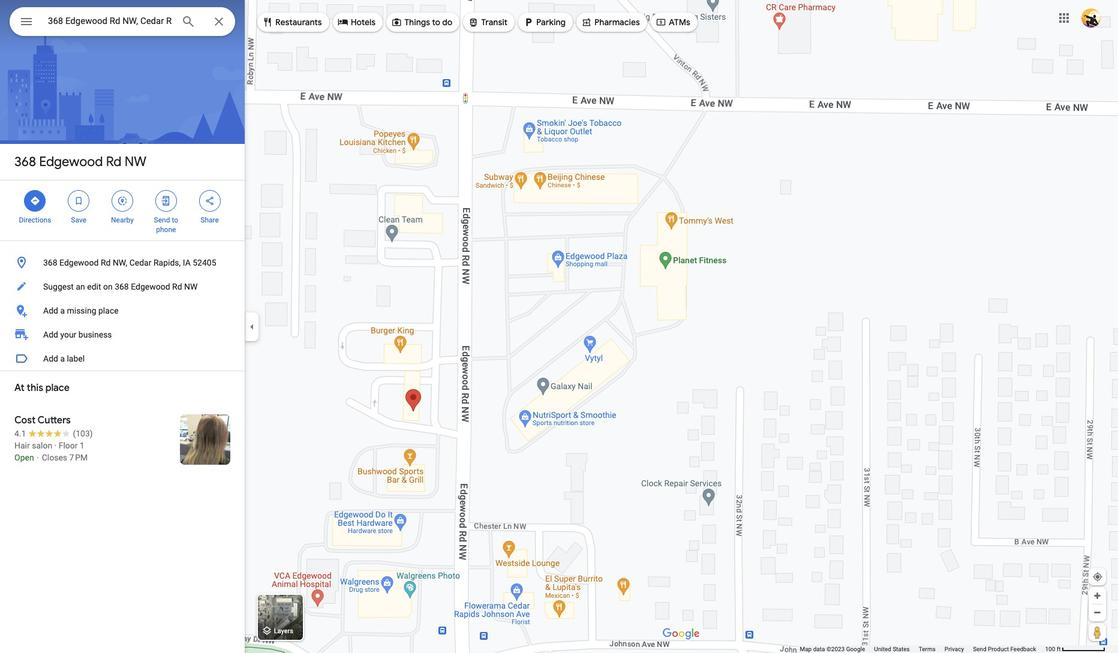 Task type: vqa. For each thing, say whether or not it's contained in the screenshot.
the 'place' within the Add a missing place button
no



Task type: describe. For each thing, give the bounding box(es) containing it.
add for add your business
[[43, 330, 58, 339]]

a for missing
[[60, 306, 65, 315]]

add a missing place button
[[0, 299, 245, 323]]

label
[[67, 354, 85, 363]]

at this place
[[14, 382, 69, 394]]

add a label
[[43, 354, 85, 363]]

cost cutters
[[14, 414, 71, 426]]

rapids,
[[153, 258, 181, 268]]

send product feedback button
[[973, 645, 1036, 653]]


[[523, 16, 534, 29]]

nw,
[[113, 258, 127, 268]]

suggest an edit on 368 edgewood rd nw button
[[0, 275, 245, 299]]


[[581, 16, 592, 29]]

send for send product feedback
[[973, 646, 986, 653]]

footer inside google maps element
[[800, 645, 1045, 653]]

states
[[893, 646, 910, 653]]

this
[[27, 382, 43, 394]]

368 edgewood rd nw
[[14, 154, 146, 170]]

send product feedback
[[973, 646, 1036, 653]]

a for label
[[60, 354, 65, 363]]

to inside send to phone
[[172, 216, 178, 224]]

rd for nw
[[106, 154, 122, 170]]

show street view coverage image
[[1089, 623, 1106, 641]]

©2023
[[826, 646, 845, 653]]

missing
[[67, 306, 96, 315]]

 atms
[[656, 16, 690, 29]]

4.1 stars 103 reviews image
[[14, 428, 93, 440]]

7 pm
[[69, 453, 88, 462]]

at
[[14, 382, 25, 394]]

data
[[813, 646, 825, 653]]

feedback
[[1010, 646, 1036, 653]]

united states
[[874, 646, 910, 653]]

open
[[14, 453, 34, 462]]

google account: ben nelson  
(ben.nelson1980@gmail.com) image
[[1081, 8, 1101, 27]]

 search field
[[10, 7, 235, 38]]

product
[[988, 646, 1009, 653]]

send for send to phone
[[154, 216, 170, 224]]

salon
[[32, 441, 52, 450]]

suggest
[[43, 282, 74, 292]]

nw inside 'button'
[[184, 282, 198, 292]]


[[204, 194, 215, 208]]

 hotels
[[337, 16, 376, 29]]

map data ©2023 google
[[800, 646, 865, 653]]

cedar
[[129, 258, 151, 268]]

add your business link
[[0, 323, 245, 347]]

0 horizontal spatial nw
[[125, 154, 146, 170]]

100 ft button
[[1045, 646, 1105, 653]]

your
[[60, 330, 76, 339]]

368 Edgewood Rd NW, Cedar Rapids, IA 52405 field
[[10, 7, 235, 36]]

368 edgewood rd nw main content
[[0, 0, 245, 653]]

add a label button
[[0, 347, 245, 371]]

directions
[[19, 216, 51, 224]]

collapse side panel image
[[245, 320, 259, 333]]

actions for 368 edgewood rd nw region
[[0, 181, 245, 241]]

pharmacies
[[594, 17, 640, 28]]

things
[[404, 17, 430, 28]]

on
[[103, 282, 113, 292]]


[[656, 16, 666, 29]]

ia
[[183, 258, 191, 268]]


[[391, 16, 402, 29]]


[[73, 194, 84, 208]]

hotels
[[351, 17, 376, 28]]

 restaurants
[[262, 16, 322, 29]]

rd for nw,
[[101, 258, 111, 268]]

none field inside 368 edgewood rd nw, cedar rapids, ia 52405 field
[[48, 14, 172, 28]]

100
[[1045, 646, 1055, 653]]


[[337, 16, 348, 29]]

52405
[[193, 258, 216, 268]]

privacy
[[945, 646, 964, 653]]

atms
[[669, 17, 690, 28]]



Task type: locate. For each thing, give the bounding box(es) containing it.
2 vertical spatial edgewood
[[131, 282, 170, 292]]

to up phone
[[172, 216, 178, 224]]


[[117, 194, 128, 208]]

add left the your
[[43, 330, 58, 339]]

1 horizontal spatial 368
[[43, 258, 57, 268]]

send left product
[[973, 646, 986, 653]]


[[161, 194, 171, 208]]

place down on
[[98, 306, 119, 315]]

save
[[71, 216, 86, 224]]

1 vertical spatial rd
[[101, 258, 111, 268]]

business
[[78, 330, 112, 339]]

edgewood inside 'button'
[[131, 282, 170, 292]]

united states button
[[874, 645, 910, 653]]

1 vertical spatial place
[[45, 382, 69, 394]]

add down suggest
[[43, 306, 58, 315]]

368 edgewood rd nw, cedar rapids, ia 52405
[[43, 258, 216, 268]]

0 vertical spatial place
[[98, 306, 119, 315]]

368 up 
[[14, 154, 36, 170]]

add inside add a missing place 'button'
[[43, 306, 58, 315]]

add for add a label
[[43, 354, 58, 363]]

rd
[[106, 154, 122, 170], [101, 258, 111, 268], [172, 282, 182, 292]]

0 horizontal spatial send
[[154, 216, 170, 224]]

1 vertical spatial 368
[[43, 258, 57, 268]]

 pharmacies
[[581, 16, 640, 29]]

hair salon · floor 1 open ⋅ closes 7 pm
[[14, 441, 88, 462]]

2 add from the top
[[43, 330, 58, 339]]

rd down rapids,
[[172, 282, 182, 292]]

a left missing
[[60, 306, 65, 315]]

2 vertical spatial 368
[[115, 282, 129, 292]]

map
[[800, 646, 812, 653]]

a
[[60, 306, 65, 315], [60, 354, 65, 363]]


[[30, 194, 40, 208]]

1
[[80, 441, 85, 450]]

0 horizontal spatial 368
[[14, 154, 36, 170]]

an
[[76, 282, 85, 292]]


[[19, 13, 34, 30]]

edgewood up 
[[39, 154, 103, 170]]

368 up suggest
[[43, 258, 57, 268]]

edgewood for nw
[[39, 154, 103, 170]]

2 horizontal spatial 368
[[115, 282, 129, 292]]

layers
[[274, 628, 293, 635]]

zoom in image
[[1093, 591, 1102, 600]]

None field
[[48, 14, 172, 28]]

a inside button
[[60, 354, 65, 363]]

closes
[[42, 453, 67, 462]]

0 vertical spatial to
[[432, 17, 440, 28]]

1 vertical spatial to
[[172, 216, 178, 224]]

1 horizontal spatial nw
[[184, 282, 198, 292]]

nw up ""
[[125, 154, 146, 170]]

368 for 368 edgewood rd nw, cedar rapids, ia 52405
[[43, 258, 57, 268]]

parking
[[536, 17, 566, 28]]

send up phone
[[154, 216, 170, 224]]

do
[[442, 17, 452, 28]]

cutters
[[38, 414, 71, 426]]

0 vertical spatial rd
[[106, 154, 122, 170]]

to left do
[[432, 17, 440, 28]]

floor
[[59, 441, 78, 450]]

0 vertical spatial edgewood
[[39, 154, 103, 170]]

add inside add a label button
[[43, 354, 58, 363]]

368
[[14, 154, 36, 170], [43, 258, 57, 268], [115, 282, 129, 292]]

2 vertical spatial add
[[43, 354, 58, 363]]

add a missing place
[[43, 306, 119, 315]]

1 vertical spatial nw
[[184, 282, 198, 292]]

·
[[54, 441, 57, 450]]

2 a from the top
[[60, 354, 65, 363]]

0 horizontal spatial place
[[45, 382, 69, 394]]

rd left nw,
[[101, 258, 111, 268]]

send inside send to phone
[[154, 216, 170, 224]]

0 vertical spatial add
[[43, 306, 58, 315]]

add
[[43, 306, 58, 315], [43, 330, 58, 339], [43, 354, 58, 363]]

footer
[[800, 645, 1045, 653]]

368 for 368 edgewood rd nw
[[14, 154, 36, 170]]

edit
[[87, 282, 101, 292]]

1 vertical spatial send
[[973, 646, 986, 653]]

4.1
[[14, 429, 26, 438]]

zoom out image
[[1093, 608, 1102, 617]]

google maps element
[[0, 0, 1118, 653]]

368 inside 'button'
[[115, 282, 129, 292]]

3 add from the top
[[43, 354, 58, 363]]

place right the this
[[45, 382, 69, 394]]

hair
[[14, 441, 30, 450]]

 parking
[[523, 16, 566, 29]]

nearby
[[111, 216, 134, 224]]

restaurants
[[275, 17, 322, 28]]

a inside 'button'
[[60, 306, 65, 315]]

0 vertical spatial a
[[60, 306, 65, 315]]


[[468, 16, 479, 29]]

footer containing map data ©2023 google
[[800, 645, 1045, 653]]

1 vertical spatial add
[[43, 330, 58, 339]]

0 vertical spatial 368
[[14, 154, 36, 170]]

1 vertical spatial a
[[60, 354, 65, 363]]

send
[[154, 216, 170, 224], [973, 646, 986, 653]]

368 right on
[[115, 282, 129, 292]]

1 horizontal spatial to
[[432, 17, 440, 28]]

2 vertical spatial rd
[[172, 282, 182, 292]]

google
[[846, 646, 865, 653]]

add inside add your business link
[[43, 330, 58, 339]]

suggest an edit on 368 edgewood rd nw
[[43, 282, 198, 292]]

transit
[[481, 17, 507, 28]]

rd inside 'button'
[[172, 282, 182, 292]]

nw down ia
[[184, 282, 198, 292]]

show your location image
[[1092, 572, 1103, 582]]

368 edgewood rd nw, cedar rapids, ia 52405 button
[[0, 251, 245, 275]]

1 vertical spatial edgewood
[[59, 258, 99, 268]]

ft
[[1057, 646, 1061, 653]]

100 ft
[[1045, 646, 1061, 653]]

terms button
[[919, 645, 936, 653]]

share
[[201, 216, 219, 224]]

to
[[432, 17, 440, 28], [172, 216, 178, 224]]

a left label
[[60, 354, 65, 363]]

edgewood
[[39, 154, 103, 170], [59, 258, 99, 268], [131, 282, 170, 292]]

add for add a missing place
[[43, 306, 58, 315]]

nw
[[125, 154, 146, 170], [184, 282, 198, 292]]

united
[[874, 646, 891, 653]]

rd up ""
[[106, 154, 122, 170]]

terms
[[919, 646, 936, 653]]

privacy button
[[945, 645, 964, 653]]

0 vertical spatial send
[[154, 216, 170, 224]]

⋅
[[36, 453, 40, 462]]

1 horizontal spatial place
[[98, 306, 119, 315]]

phone
[[156, 226, 176, 234]]

edgewood down cedar
[[131, 282, 170, 292]]

edgewood up an
[[59, 258, 99, 268]]

to inside the  things to do
[[432, 17, 440, 28]]

0 horizontal spatial to
[[172, 216, 178, 224]]

 transit
[[468, 16, 507, 29]]

(103)
[[73, 429, 93, 438]]

1 horizontal spatial send
[[973, 646, 986, 653]]

send to phone
[[154, 216, 178, 234]]

rd inside button
[[101, 258, 111, 268]]

1 a from the top
[[60, 306, 65, 315]]

368 inside button
[[43, 258, 57, 268]]

edgewood inside button
[[59, 258, 99, 268]]

edgewood for nw,
[[59, 258, 99, 268]]

 things to do
[[391, 16, 452, 29]]

add left label
[[43, 354, 58, 363]]

add your business
[[43, 330, 112, 339]]

 button
[[10, 7, 43, 38]]

1 add from the top
[[43, 306, 58, 315]]


[[262, 16, 273, 29]]

0 vertical spatial nw
[[125, 154, 146, 170]]

cost
[[14, 414, 36, 426]]

send inside the send product feedback button
[[973, 646, 986, 653]]

place inside 'button'
[[98, 306, 119, 315]]



